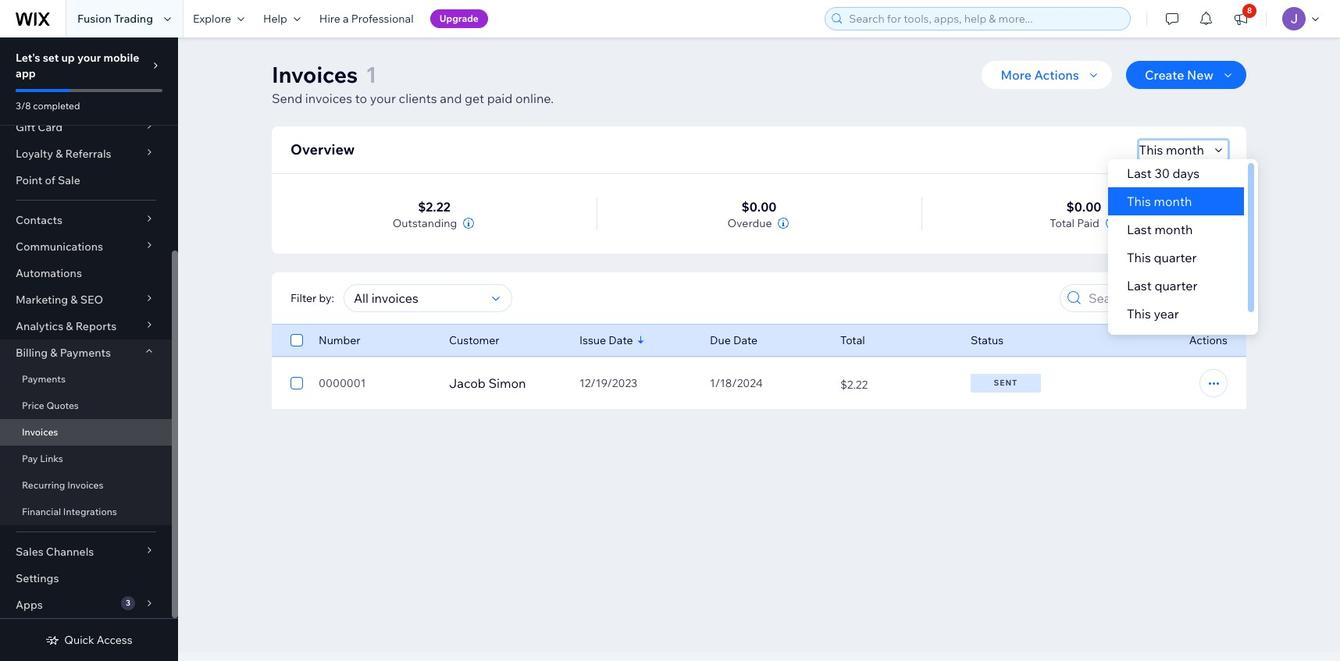 Task type: vqa. For each thing, say whether or not it's contained in the screenshot.
Dec 15, 2023's Dec
no



Task type: describe. For each thing, give the bounding box(es) containing it.
date for due date
[[734, 334, 758, 348]]

up
[[61, 51, 75, 65]]

point of sale link
[[0, 167, 172, 194]]

trading
[[114, 12, 153, 26]]

explore
[[193, 12, 231, 26]]

create new button
[[1127, 61, 1247, 89]]

seo
[[80, 293, 103, 307]]

last for last year
[[1127, 334, 1152, 350]]

recurring invoices link
[[0, 473, 172, 499]]

quotes
[[46, 400, 79, 412]]

12/19/2023
[[580, 377, 638, 391]]

more actions
[[1001, 67, 1080, 83]]

simon
[[489, 376, 526, 391]]

price
[[22, 400, 44, 412]]

payments inside "dropdown button"
[[60, 346, 111, 360]]

invoices for invoices 1 send invoices to your clients and get paid online.
[[272, 61, 358, 88]]

$0.00 for overdue
[[742, 199, 777, 215]]

& for billing
[[50, 346, 57, 360]]

set
[[43, 51, 59, 65]]

referrals
[[65, 147, 111, 161]]

contacts button
[[0, 207, 172, 234]]

30
[[1155, 166, 1170, 181]]

create new
[[1145, 67, 1214, 83]]

let's
[[16, 51, 40, 65]]

analytics & reports button
[[0, 313, 172, 340]]

analytics & reports
[[16, 320, 117, 334]]

last 30 days
[[1127, 166, 1200, 181]]

pay
[[22, 453, 38, 465]]

quick access
[[64, 634, 133, 648]]

this month option
[[1108, 188, 1244, 216]]

& for analytics
[[66, 320, 73, 334]]

filter
[[291, 291, 317, 306]]

marketing & seo button
[[0, 287, 172, 313]]

communications
[[16, 240, 103, 254]]

get
[[465, 91, 484, 106]]

& for loyalty
[[56, 147, 63, 161]]

sale
[[58, 173, 80, 188]]

3/8 completed
[[16, 100, 80, 112]]

last for last quarter
[[1127, 278, 1152, 294]]

year for this year
[[1154, 306, 1179, 322]]

loyalty
[[16, 147, 53, 161]]

last for last month
[[1127, 222, 1152, 238]]

last month
[[1127, 222, 1193, 238]]

date for issue date
[[609, 334, 633, 348]]

online.
[[516, 91, 554, 106]]

card
[[38, 120, 63, 134]]

a
[[343, 12, 349, 26]]

sales channels
[[16, 545, 94, 559]]

this down last month
[[1127, 250, 1151, 266]]

financial
[[22, 506, 61, 518]]

sidebar element
[[0, 0, 178, 662]]

month for this month option at right top
[[1154, 194, 1192, 209]]

this inside option
[[1127, 194, 1151, 209]]

invoices for invoices
[[22, 427, 58, 438]]

this inside button
[[1140, 142, 1164, 158]]

hire a professional link
[[310, 0, 423, 38]]

let's set up your mobile app
[[16, 51, 139, 80]]

point of sale
[[16, 173, 80, 188]]

by:
[[319, 291, 334, 306]]

quarter for this quarter
[[1154, 250, 1197, 266]]

hire a professional
[[319, 12, 414, 26]]

this quarter
[[1127, 250, 1197, 266]]

price quotes
[[22, 400, 79, 412]]

loyalty & referrals
[[16, 147, 111, 161]]

billing
[[16, 346, 48, 360]]

upgrade button
[[430, 9, 488, 28]]

number
[[319, 334, 361, 348]]

of
[[45, 173, 55, 188]]

settings link
[[0, 566, 172, 592]]

1/18/2024
[[710, 377, 763, 391]]

0000001
[[319, 377, 366, 391]]

invoices
[[305, 91, 353, 106]]

create
[[1145, 67, 1185, 83]]

this month button
[[1140, 141, 1228, 159]]

Search field
[[1085, 285, 1223, 312]]

3
[[126, 599, 130, 609]]

quick
[[64, 634, 94, 648]]

loyalty & referrals button
[[0, 141, 172, 167]]

to
[[355, 91, 367, 106]]

recurring
[[22, 480, 65, 491]]

$0.00 for total paid
[[1067, 199, 1102, 215]]

hire
[[319, 12, 341, 26]]

automations link
[[0, 260, 172, 287]]

sent
[[994, 378, 1018, 388]]

issue
[[580, 334, 606, 348]]

sales
[[16, 545, 44, 559]]

2 vertical spatial invoices
[[67, 480, 104, 491]]

invoices 1 send invoices to your clients and get paid online.
[[272, 61, 554, 106]]

customer
[[449, 334, 500, 348]]

this up last year
[[1127, 306, 1151, 322]]

month for this month button
[[1167, 142, 1205, 158]]

pay links link
[[0, 446, 172, 473]]



Task type: locate. For each thing, give the bounding box(es) containing it.
date
[[609, 334, 633, 348], [734, 334, 758, 348]]

0 horizontal spatial your
[[77, 51, 101, 65]]

total for total paid
[[1050, 216, 1075, 231]]

help button
[[254, 0, 310, 38]]

this year
[[1127, 306, 1179, 322]]

0 vertical spatial invoices
[[272, 61, 358, 88]]

gift card
[[16, 120, 63, 134]]

1 last from the top
[[1127, 166, 1152, 181]]

1 vertical spatial year
[[1155, 334, 1180, 350]]

month inside button
[[1167, 142, 1205, 158]]

settings
[[16, 572, 59, 586]]

quarter down this quarter
[[1155, 278, 1198, 294]]

8
[[1248, 5, 1253, 16]]

point
[[16, 173, 42, 188]]

0 vertical spatial month
[[1167, 142, 1205, 158]]

reports
[[76, 320, 117, 334]]

last down this year
[[1127, 334, 1152, 350]]

paid
[[487, 91, 513, 106]]

3 last from the top
[[1127, 278, 1152, 294]]

0 vertical spatial year
[[1154, 306, 1179, 322]]

& left 'seo' at the left top of the page
[[71, 293, 78, 307]]

1 horizontal spatial $0.00
[[1067, 199, 1102, 215]]

year for last year
[[1155, 334, 1180, 350]]

4 last from the top
[[1127, 334, 1152, 350]]

0 vertical spatial total
[[1050, 216, 1075, 231]]

1 horizontal spatial your
[[370, 91, 396, 106]]

0 vertical spatial this month
[[1140, 142, 1205, 158]]

your inside let's set up your mobile app
[[77, 51, 101, 65]]

last left the 30
[[1127, 166, 1152, 181]]

& inside 'popup button'
[[71, 293, 78, 307]]

invoices down pay links link on the bottom of page
[[67, 480, 104, 491]]

integrations
[[63, 506, 117, 518]]

your inside 'invoices 1 send invoices to your clients and get paid online.'
[[370, 91, 396, 106]]

& inside 'dropdown button'
[[56, 147, 63, 161]]

1 vertical spatial $2.22
[[841, 378, 868, 392]]

1 year from the top
[[1154, 306, 1179, 322]]

status
[[971, 334, 1004, 348]]

1 horizontal spatial $2.22
[[841, 378, 868, 392]]

2 quarter from the top
[[1155, 278, 1198, 294]]

due date
[[710, 334, 758, 348]]

year down last quarter
[[1154, 306, 1179, 322]]

your right up
[[77, 51, 101, 65]]

communications button
[[0, 234, 172, 260]]

last
[[1127, 166, 1152, 181], [1127, 222, 1152, 238], [1127, 278, 1152, 294], [1127, 334, 1152, 350]]

invoices inside 'invoices 1 send invoices to your clients and get paid online.'
[[272, 61, 358, 88]]

marketing & seo
[[16, 293, 103, 307]]

$0.00 up overdue
[[742, 199, 777, 215]]

& right billing
[[50, 346, 57, 360]]

actions right more
[[1035, 67, 1080, 83]]

analytics
[[16, 320, 63, 334]]

& inside dropdown button
[[66, 320, 73, 334]]

1 vertical spatial quarter
[[1155, 278, 1198, 294]]

payments
[[60, 346, 111, 360], [22, 374, 66, 385]]

date right due
[[734, 334, 758, 348]]

1 vertical spatial month
[[1154, 194, 1192, 209]]

1 horizontal spatial invoices
[[67, 480, 104, 491]]

month down this month option at right top
[[1155, 222, 1193, 238]]

this up last month
[[1127, 194, 1151, 209]]

access
[[97, 634, 133, 648]]

this month up last 30 days
[[1140, 142, 1205, 158]]

2 horizontal spatial invoices
[[272, 61, 358, 88]]

due
[[710, 334, 731, 348]]

outstanding
[[393, 216, 457, 231]]

price quotes link
[[0, 393, 172, 420]]

this month for this month option at right top
[[1127, 194, 1192, 209]]

your
[[77, 51, 101, 65], [370, 91, 396, 106]]

marketing
[[16, 293, 68, 307]]

1 horizontal spatial date
[[734, 334, 758, 348]]

1 vertical spatial actions
[[1190, 334, 1228, 348]]

app
[[16, 66, 36, 80]]

0 horizontal spatial total
[[841, 334, 866, 348]]

quarter for last quarter
[[1155, 278, 1198, 294]]

completed
[[33, 100, 80, 112]]

month
[[1167, 142, 1205, 158], [1154, 194, 1192, 209], [1155, 222, 1193, 238]]

month up "days"
[[1167, 142, 1205, 158]]

year down this year
[[1155, 334, 1180, 350]]

& inside "dropdown button"
[[50, 346, 57, 360]]

Search for tools, apps, help & more... field
[[845, 8, 1126, 30]]

0 vertical spatial payments
[[60, 346, 111, 360]]

quick access button
[[46, 634, 133, 648]]

0 vertical spatial quarter
[[1154, 250, 1197, 266]]

financial integrations
[[22, 506, 117, 518]]

2 vertical spatial month
[[1155, 222, 1193, 238]]

last up this quarter
[[1127, 222, 1152, 238]]

invoices up invoices
[[272, 61, 358, 88]]

this month inside option
[[1127, 194, 1192, 209]]

list box
[[1108, 159, 1258, 356]]

$0.00
[[742, 199, 777, 215], [1067, 199, 1102, 215]]

your right to
[[370, 91, 396, 106]]

last for last 30 days
[[1127, 166, 1152, 181]]

automations
[[16, 266, 82, 281]]

1 date from the left
[[609, 334, 633, 348]]

1
[[366, 61, 377, 88]]

month inside option
[[1154, 194, 1192, 209]]

overdue
[[728, 216, 772, 231]]

new
[[1188, 67, 1214, 83]]

2 year from the top
[[1155, 334, 1180, 350]]

recurring invoices
[[22, 480, 104, 491]]

2 $0.00 from the left
[[1067, 199, 1102, 215]]

1 vertical spatial total
[[841, 334, 866, 348]]

invoices up pay links
[[22, 427, 58, 438]]

0 horizontal spatial date
[[609, 334, 633, 348]]

actions
[[1035, 67, 1080, 83], [1190, 334, 1228, 348]]

payments up the price quotes
[[22, 374, 66, 385]]

total paid
[[1050, 216, 1100, 231]]

more actions button
[[983, 61, 1113, 89]]

1 vertical spatial your
[[370, 91, 396, 106]]

$0.00 up paid at top
[[1067, 199, 1102, 215]]

issue date
[[580, 334, 633, 348]]

0 vertical spatial your
[[77, 51, 101, 65]]

quarter up last quarter
[[1154, 250, 1197, 266]]

this month
[[1140, 142, 1205, 158], [1127, 194, 1192, 209]]

list box containing last 30 days
[[1108, 159, 1258, 356]]

overview
[[291, 141, 355, 159]]

jacob simon
[[449, 376, 526, 391]]

None checkbox
[[291, 374, 303, 393]]

actions right last year
[[1190, 334, 1228, 348]]

more
[[1001, 67, 1032, 83]]

filter by:
[[291, 291, 334, 306]]

month down last 30 days
[[1154, 194, 1192, 209]]

2 date from the left
[[734, 334, 758, 348]]

billing & payments
[[16, 346, 111, 360]]

payments up payments link
[[60, 346, 111, 360]]

this month for this month button
[[1140, 142, 1205, 158]]

gift
[[16, 120, 35, 134]]

fusion trading
[[77, 12, 153, 26]]

None checkbox
[[291, 331, 303, 350]]

apps
[[16, 599, 43, 613]]

date right issue
[[609, 334, 633, 348]]

quarter
[[1154, 250, 1197, 266], [1155, 278, 1198, 294]]

0 vertical spatial $2.22
[[418, 199, 451, 215]]

1 horizontal spatial total
[[1050, 216, 1075, 231]]

0 horizontal spatial invoices
[[22, 427, 58, 438]]

actions inside button
[[1035, 67, 1080, 83]]

last year
[[1127, 334, 1180, 350]]

0 horizontal spatial $0.00
[[742, 199, 777, 215]]

1 $0.00 from the left
[[742, 199, 777, 215]]

total
[[1050, 216, 1075, 231], [841, 334, 866, 348]]

1 quarter from the top
[[1154, 250, 1197, 266]]

& right loyalty
[[56, 147, 63, 161]]

& left reports
[[66, 320, 73, 334]]

last up this year
[[1127, 278, 1152, 294]]

invoices
[[272, 61, 358, 88], [22, 427, 58, 438], [67, 480, 104, 491]]

1 horizontal spatial actions
[[1190, 334, 1228, 348]]

total for total
[[841, 334, 866, 348]]

0 horizontal spatial actions
[[1035, 67, 1080, 83]]

clients
[[399, 91, 437, 106]]

links
[[40, 453, 63, 465]]

pay links
[[22, 453, 63, 465]]

& for marketing
[[71, 293, 78, 307]]

last quarter
[[1127, 278, 1198, 294]]

mobile
[[103, 51, 139, 65]]

this up the 30
[[1140, 142, 1164, 158]]

this month up last month
[[1127, 194, 1192, 209]]

channels
[[46, 545, 94, 559]]

0 horizontal spatial $2.22
[[418, 199, 451, 215]]

1 vertical spatial payments
[[22, 374, 66, 385]]

days
[[1173, 166, 1200, 181]]

this month inside button
[[1140, 142, 1205, 158]]

fusion
[[77, 12, 112, 26]]

gift card button
[[0, 114, 172, 141]]

0 vertical spatial actions
[[1035, 67, 1080, 83]]

2 last from the top
[[1127, 222, 1152, 238]]

None field
[[349, 285, 487, 312]]

payments link
[[0, 366, 172, 393]]

1 vertical spatial invoices
[[22, 427, 58, 438]]

help
[[263, 12, 287, 26]]

and
[[440, 91, 462, 106]]

1 vertical spatial this month
[[1127, 194, 1192, 209]]

sales channels button
[[0, 539, 172, 566]]



